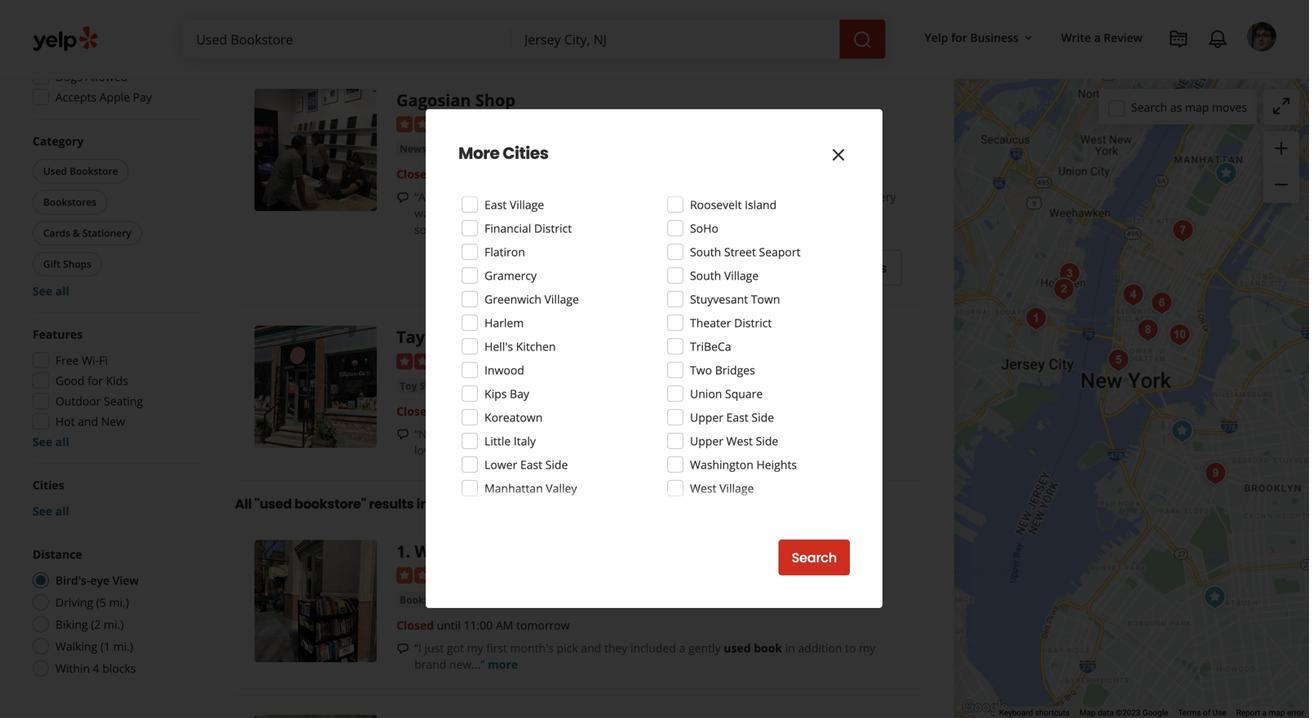 Task type: vqa. For each thing, say whether or not it's contained in the screenshot.
Save Phone Number button
no



Task type: describe. For each thing, give the bounding box(es) containing it.
left bank books image
[[1118, 279, 1150, 312]]

and up lovers!"
[[445, 427, 466, 442]]

square
[[725, 386, 763, 402]]

and down outdoor on the bottom
[[78, 414, 98, 430]]

closed
[[438, 206, 472, 221]]

write a review
[[1062, 30, 1143, 45]]

to down want
[[499, 206, 510, 221]]

see all for features
[[33, 435, 69, 450]]

for inside "new and used books, comics, curios, and toys for ditmas park's community of book- lovers!"
[[665, 427, 680, 442]]

hot and new
[[55, 414, 125, 430]]

1 closed from the top
[[397, 167, 434, 182]]

outdoor seating
[[55, 394, 143, 409]]

kips
[[485, 386, 507, 402]]

gallery
[[861, 189, 896, 205]]

gagosian shop
[[397, 89, 516, 111]]

(5
[[96, 595, 106, 611]]

space
[[492, 0, 523, 13]]

see for category
[[33, 284, 52, 299]]

more link for used
[[457, 443, 487, 458]]

2 horizontal spatial of
[[1204, 709, 1211, 719]]

just
[[425, 641, 444, 656]]

3 all from the top
[[55, 504, 69, 519]]

accepts apple pay
[[55, 89, 152, 105]]

fi
[[99, 353, 108, 368]]

0 horizontal spatial west
[[690, 481, 717, 497]]

bookoff - new york image
[[1167, 215, 1200, 247]]

dogs allowed
[[55, 69, 128, 84]]

notifications image
[[1209, 29, 1228, 49]]

0 horizontal spatial bookstores button
[[33, 190, 107, 215]]

16 speech v2 image for "as much as i want to be the first reviewer- i can't say much on this day's visit as the gallery was closed due to the snow storm. spent few minutes around the gift shop to see some…"
[[397, 191, 410, 204]]

gagosian shop link
[[397, 89, 516, 111]]

business
[[971, 30, 1019, 45]]

biking (2 mi.)
[[55, 617, 124, 633]]

stuyvesant
[[690, 292, 748, 307]]

of inside "this tiny cozy space located in the heart of downtown brooklyn has the perfect vibe, and charm for crystal collectors and users. 'yes' the prices are reasonable and our customer…"
[[633, 0, 643, 13]]

wi-
[[82, 353, 99, 368]]

village for greenwich village
[[545, 292, 579, 307]]

perfect
[[799, 0, 836, 13]]

included
[[631, 641, 676, 656]]

5 star rating image
[[397, 354, 485, 370]]

taylor & co books image
[[1199, 582, 1232, 614]]

financial district
[[485, 221, 572, 236]]

side for upper east side
[[752, 410, 774, 426]]

close image
[[829, 145, 849, 165]]

accepts for accepts credit cards
[[55, 28, 96, 44]]

heights
[[757, 457, 797, 473]]

3 see all button from the top
[[33, 504, 69, 519]]

tomorrow for "i just got my first month's pick and they included a gently
[[517, 618, 570, 634]]

search for search
[[792, 549, 837, 568]]

zoom out image
[[1272, 175, 1292, 195]]

category
[[33, 133, 84, 149]]

see all button for category
[[33, 284, 69, 299]]

newspapers
[[400, 142, 460, 156]]

gift
[[43, 257, 60, 271]]

reviews)
[[524, 353, 567, 369]]

kids
[[106, 373, 128, 389]]

distance
[[33, 547, 82, 563]]

book-
[[836, 427, 866, 442]]

see all for category
[[33, 284, 69, 299]]

closed until 11:00 am tomorrow for "i just got my first month's pick and they included a gently
[[397, 618, 570, 634]]

features
[[33, 327, 83, 342]]

gift
[[766, 206, 783, 221]]

2 much from the left
[[700, 189, 730, 205]]

closed until 11:00 am tomorrow for "new and used books, comics, curios, and toys for ditmas park's community of book- lovers!"
[[397, 404, 570, 419]]

soho
[[690, 221, 719, 236]]

write
[[1062, 30, 1092, 45]]

report
[[1237, 709, 1261, 719]]

are
[[701, 14, 719, 30]]

1 i from the left
[[482, 189, 485, 205]]

terms
[[1179, 709, 1202, 719]]

1 horizontal spatial as
[[826, 189, 838, 205]]

and left the users.
[[562, 14, 582, 30]]

stationery
[[83, 226, 131, 240]]

2 i from the left
[[645, 189, 648, 205]]

for inside "group"
[[88, 373, 103, 389]]

user actions element
[[912, 20, 1300, 121]]

village for west village
[[720, 481, 754, 497]]

walking (1 mi.)
[[55, 639, 133, 655]]

in inside in addition to my brand new..."
[[786, 641, 796, 656]]

village for south village
[[725, 268, 759, 284]]

some…"
[[415, 222, 457, 238]]

1 horizontal spatial west
[[727, 434, 753, 449]]

to left be on the top of page
[[517, 189, 528, 205]]

mi.) for walking (1 mi.)
[[113, 639, 133, 655]]

strand bookstore image
[[1146, 287, 1179, 320]]

seating
[[104, 394, 143, 409]]

gramercy
[[485, 268, 537, 284]]

the down want
[[513, 206, 530, 221]]

am for "new and used books, comics, curios, and toys for ditmas park's community of book- lovers!"
[[496, 404, 514, 419]]

bridges
[[715, 363, 756, 378]]

magazines
[[473, 142, 524, 156]]

"new
[[415, 427, 442, 442]]

allowed
[[85, 69, 128, 84]]

1 vertical spatial all
[[235, 495, 252, 514]]

upper for upper west side
[[690, 434, 724, 449]]

5.0 link
[[491, 351, 507, 369]]

outdoor
[[55, 394, 101, 409]]

the down this
[[746, 206, 763, 221]]

1 horizontal spatial bookstores button
[[397, 592, 458, 609]]

and left our
[[784, 14, 805, 30]]

bookstore
[[70, 164, 118, 178]]

comic
[[464, 379, 494, 393]]

taylor & co books link
[[397, 326, 543, 349]]

16 chevron down v2 image
[[1022, 32, 1036, 45]]

gagosian shop image
[[1211, 157, 1243, 190]]

1 vertical spatial cities
[[33, 478, 64, 493]]

curios,
[[578, 427, 613, 442]]

"i
[[415, 641, 422, 656]]

within 4 blocks
[[55, 661, 136, 677]]

south for south street seaport
[[690, 244, 722, 260]]

manhattan valley
[[485, 481, 577, 497]]

1 vertical spatial first
[[487, 641, 507, 656]]

east for upper east side
[[727, 410, 749, 426]]

more down month's
[[488, 657, 518, 673]]

used bookstore
[[43, 164, 118, 178]]

0 vertical spatial cards
[[135, 28, 165, 44]]

2 horizontal spatial as
[[1171, 99, 1183, 115]]

park's
[[724, 427, 756, 442]]

and right pick
[[581, 641, 602, 656]]

toys
[[640, 427, 662, 442]]

0 vertical spatial new
[[101, 414, 125, 430]]

toy
[[400, 379, 417, 393]]

washington
[[690, 457, 754, 473]]

zoom in image
[[1272, 139, 1292, 158]]

unnameable books image
[[1200, 458, 1233, 490]]

on
[[733, 189, 747, 205]]

greenwich village
[[485, 292, 579, 307]]

greenwich
[[485, 292, 542, 307]]

more link for cozy
[[481, 31, 511, 46]]

in addition to my brand new..."
[[415, 641, 876, 673]]

book club bar image
[[1164, 319, 1197, 352]]

(3 reviews) link
[[511, 351, 567, 369]]

little italy
[[485, 434, 536, 449]]

the mysterious bookshop image
[[1103, 344, 1136, 377]]

0 vertical spatial all
[[102, 49, 115, 64]]

driving (5 mi.)
[[55, 595, 129, 611]]

newspapers & magazines link
[[397, 141, 527, 157]]

the up see
[[841, 189, 858, 205]]

washington heights
[[690, 457, 797, 473]]

community
[[759, 427, 819, 442]]

lower east side
[[485, 457, 568, 473]]

1 . word
[[397, 540, 466, 563]]

"this
[[415, 0, 440, 13]]

1 vertical spatial in
[[417, 495, 429, 514]]

to left see
[[816, 206, 827, 221]]

used bookstore button
[[33, 159, 129, 184]]

union square
[[690, 386, 763, 402]]

0 horizontal spatial word image
[[255, 540, 377, 663]]

the right be on the top of page
[[548, 189, 565, 205]]

1 vertical spatial a
[[679, 641, 686, 656]]

1 jersey from the left
[[432, 495, 475, 514]]

0 horizontal spatial as
[[467, 189, 479, 205]]

south street seaport
[[690, 244, 801, 260]]

the right 'yes'
[[646, 14, 664, 30]]

art galleries button
[[534, 141, 601, 157]]

1 horizontal spatial new
[[511, 495, 540, 514]]

map for error
[[1269, 709, 1286, 719]]

more cities dialog
[[0, 0, 1310, 719]]

this
[[750, 189, 769, 205]]

can't
[[651, 189, 676, 205]]

lovers!"
[[415, 443, 454, 458]]

expand map image
[[1272, 96, 1292, 116]]

and right vibe,
[[867, 0, 888, 13]]

stores
[[420, 379, 451, 393]]

roosevelt
[[690, 197, 742, 213]]

more for used
[[457, 443, 487, 458]]

16 speech v2 image for "new
[[397, 428, 410, 442]]

3 see all from the top
[[33, 504, 69, 519]]

(1
[[100, 639, 110, 655]]

two bridges
[[690, 363, 756, 378]]

more for cozy
[[481, 31, 511, 46]]

symposia bookstore image
[[1054, 258, 1087, 291]]



Task type: locate. For each thing, give the bounding box(es) containing it.
2 horizontal spatial a
[[1263, 709, 1267, 719]]

accepts up open
[[55, 28, 96, 44]]

1 all from the top
[[55, 284, 69, 299]]

1 vertical spatial cards
[[43, 226, 70, 240]]

tomorrow up month's
[[517, 618, 570, 634]]

1 am from the top
[[496, 404, 514, 419]]

google image
[[959, 698, 1013, 719]]

cards inside button
[[43, 226, 70, 240]]

a inside 'link'
[[1095, 30, 1101, 45]]

reviewer-
[[592, 189, 642, 205]]

2 vertical spatial in
[[786, 641, 796, 656]]

district for financial district
[[534, 221, 572, 236]]

2 vertical spatial side
[[546, 457, 568, 473]]

0 vertical spatial all
[[55, 284, 69, 299]]

say
[[679, 189, 697, 205]]

all for features
[[55, 435, 69, 450]]

collectors
[[508, 14, 559, 30]]

0 horizontal spatial bookstores
[[43, 195, 97, 209]]

a for report
[[1263, 709, 1267, 719]]

& left stationery
[[73, 226, 80, 240]]

0 vertical spatial accepts
[[55, 28, 96, 44]]

projects image
[[1169, 29, 1189, 49]]

taylor & co books image
[[255, 326, 377, 448]]

more link right lovers!"
[[457, 443, 487, 458]]

0 vertical spatial books
[[493, 326, 543, 349]]

village right greenwich
[[545, 292, 579, 307]]

"this tiny cozy space located in the heart of downtown brooklyn has the perfect vibe, and charm for crystal collectors and users. 'yes' the prices are reasonable and our customer…"
[[415, 0, 888, 46]]

1 south from the top
[[690, 244, 722, 260]]

more for as
[[460, 222, 490, 238]]

books inside button
[[496, 379, 526, 393]]

& inside "group"
[[73, 226, 80, 240]]

0 horizontal spatial jersey
[[432, 495, 475, 514]]

closed for "i just got my first month's pick and they included a gently
[[397, 618, 434, 634]]

1 vertical spatial upper
[[690, 434, 724, 449]]

dogs
[[55, 69, 82, 84]]

stuyvesant town
[[690, 292, 781, 307]]

2 vertical spatial of
[[1204, 709, 1211, 719]]

east for lower east side
[[520, 457, 543, 473]]

in inside "this tiny cozy space located in the heart of downtown brooklyn has the perfect vibe, and charm for crystal collectors and users. 'yes' the prices are reasonable and our customer…"
[[568, 0, 578, 13]]

as up see
[[826, 189, 838, 205]]

see for features
[[33, 435, 52, 450]]

1 horizontal spatial of
[[822, 427, 833, 442]]

see all button for features
[[33, 435, 69, 450]]

art galleries link
[[534, 141, 601, 157]]

1 horizontal spatial word image
[[1020, 303, 1053, 335]]

more down due
[[460, 222, 490, 238]]

11:00 for "i just got my first month's pick and they included a gently
[[464, 618, 493, 634]]

2 accepts from the top
[[55, 89, 96, 105]]

bookstores button down used bookstore "button"
[[33, 190, 107, 215]]

0 vertical spatial first
[[568, 189, 589, 205]]

east up the manhattan valley at left
[[520, 457, 543, 473]]

2 see all from the top
[[33, 435, 69, 450]]

2 jersey from the left
[[542, 495, 586, 514]]

get
[[797, 259, 820, 278]]

terms of use
[[1179, 709, 1227, 719]]

ditmas
[[683, 427, 721, 442]]

group containing features
[[28, 326, 202, 450]]

16 speech v2 image
[[397, 191, 410, 204], [397, 643, 410, 656]]

0 vertical spatial 16 speech v2 image
[[397, 191, 410, 204]]

0 vertical spatial used
[[469, 427, 495, 442]]

all up distance at the bottom left of the page
[[55, 504, 69, 519]]

11:00 down $$
[[464, 618, 493, 634]]

2 16 speech v2 image from the top
[[397, 643, 410, 656]]

0 vertical spatial south
[[690, 244, 722, 260]]

my right addition
[[859, 641, 876, 656]]

"used
[[254, 495, 292, 514]]

2 16 speech v2 image from the top
[[397, 428, 410, 442]]

taylor
[[397, 326, 448, 349]]

i up due
[[482, 189, 485, 205]]

& for newspapers
[[463, 142, 470, 156]]

used left 'books,'
[[469, 427, 495, 442]]

all down hot
[[55, 435, 69, 450]]

2 vertical spatial all
[[55, 504, 69, 519]]

mi.) right (5
[[109, 595, 129, 611]]

use
[[1213, 709, 1227, 719]]

in right results
[[417, 495, 429, 514]]

bay
[[510, 386, 530, 402]]

1 vertical spatial bookstores
[[400, 594, 455, 607]]

& left magazines
[[463, 142, 470, 156]]

was
[[415, 206, 435, 221]]

driving
[[55, 595, 93, 611]]

upper up ditmas
[[690, 410, 724, 426]]

1 vertical spatial see
[[33, 435, 52, 450]]

west down washington
[[690, 481, 717, 497]]

village up financial district
[[510, 197, 544, 213]]

directions
[[823, 259, 887, 278]]

cozy
[[466, 0, 489, 13]]

toy stores link
[[397, 378, 454, 394]]

1 horizontal spatial i
[[645, 189, 648, 205]]

pay
[[133, 89, 152, 105]]

0 horizontal spatial a
[[679, 641, 686, 656]]

pick
[[557, 641, 578, 656]]

2 11:00 from the top
[[464, 618, 493, 634]]

1 vertical spatial south
[[690, 268, 722, 284]]

2 vertical spatial mi.)
[[113, 639, 133, 655]]

1 horizontal spatial search
[[1132, 99, 1168, 115]]

much
[[434, 189, 464, 205], [700, 189, 730, 205]]

16 speech v2 image left the "new
[[397, 428, 410, 442]]

books,
[[498, 427, 533, 442]]

0 horizontal spatial all
[[102, 49, 115, 64]]

until down stores
[[437, 404, 461, 419]]

south up stuyvesant
[[690, 268, 722, 284]]

free
[[55, 353, 79, 368]]

of left book-
[[822, 427, 833, 442]]

16 speech v2 image for "this
[[397, 0, 410, 13]]

get directions link
[[782, 250, 903, 286]]

housing works bookstore image
[[1132, 314, 1165, 347]]

south down soho
[[690, 244, 722, 260]]

0 horizontal spatial much
[[434, 189, 464, 205]]

word image
[[1020, 303, 1053, 335], [255, 540, 377, 663]]

0 vertical spatial west
[[727, 434, 753, 449]]

closed up the "new
[[397, 404, 434, 419]]

more link down due
[[460, 222, 490, 238]]

1 horizontal spatial first
[[568, 189, 589, 205]]

option group containing distance
[[28, 547, 202, 682]]

0 vertical spatial search
[[1132, 99, 1168, 115]]

closed
[[397, 167, 434, 182], [397, 404, 434, 419], [397, 618, 434, 634]]

of left use
[[1204, 709, 1211, 719]]

yelp for business
[[925, 30, 1019, 45]]

more link down month's
[[488, 657, 518, 673]]

map left moves
[[1186, 99, 1210, 115]]

0 vertical spatial word image
[[1020, 303, 1053, 335]]

much up 'closed'
[[434, 189, 464, 205]]

1 vertical spatial 16 speech v2 image
[[397, 643, 410, 656]]

as left moves
[[1171, 99, 1183, 115]]

group containing category
[[29, 133, 202, 299]]

am down the kips bay
[[496, 404, 514, 419]]

for inside "this tiny cozy space located in the heart of downtown brooklyn has the perfect vibe, and charm for crystal collectors and users. 'yes' the prices are reasonable and our customer…"
[[452, 14, 467, 30]]

village for east village
[[510, 197, 544, 213]]

side up heights
[[756, 434, 779, 449]]

biking
[[55, 617, 88, 633]]

am
[[496, 404, 514, 419], [496, 618, 514, 634]]

1 much from the left
[[434, 189, 464, 205]]

11:00 down kips
[[464, 404, 493, 419]]

free wi-fi
[[55, 353, 108, 368]]

0 vertical spatial of
[[633, 0, 643, 13]]

of up 'yes'
[[633, 0, 643, 13]]

1 vertical spatial all
[[55, 435, 69, 450]]

hell's
[[485, 339, 513, 355]]

side for upper west side
[[756, 434, 779, 449]]

used
[[43, 164, 67, 178]]

all down gift shops button
[[55, 284, 69, 299]]

2 until from the top
[[437, 618, 461, 634]]

i up few
[[645, 189, 648, 205]]

1 vertical spatial tomorrow
[[517, 618, 570, 634]]

see all down gift
[[33, 284, 69, 299]]

0 horizontal spatial east
[[485, 197, 507, 213]]

option group
[[28, 547, 202, 682]]

my inside in addition to my brand new..."
[[859, 641, 876, 656]]

the up the users.
[[581, 0, 598, 13]]

0 vertical spatial bookstores
[[43, 195, 97, 209]]

new down seating
[[101, 414, 125, 430]]

addition
[[798, 641, 843, 656]]

1 vertical spatial district
[[735, 315, 772, 331]]

hell's kitchen
[[485, 339, 556, 355]]

little city books image
[[1048, 273, 1081, 306]]

accepts down dogs
[[55, 89, 96, 105]]

1
[[397, 540, 406, 563]]

2 see all button from the top
[[33, 435, 69, 450]]

0 horizontal spatial district
[[534, 221, 572, 236]]

view
[[113, 573, 139, 589]]

1 vertical spatial 11:00
[[464, 618, 493, 634]]

all "used bookstore" results in jersey city, new jersey
[[235, 495, 586, 514]]

cities inside dialog
[[503, 142, 549, 165]]

for inside button
[[952, 30, 968, 45]]

moves
[[1213, 99, 1248, 115]]

downtown
[[646, 0, 703, 13]]

due
[[475, 206, 496, 221]]

bookstores for leftmost bookstores button
[[43, 195, 97, 209]]

1 vertical spatial until
[[437, 618, 461, 634]]

0 horizontal spatial in
[[417, 495, 429, 514]]

16 speech v2 image left "i in the bottom left of the page
[[397, 643, 410, 656]]

east up park's
[[727, 410, 749, 426]]

1 vertical spatial accepts
[[55, 89, 96, 105]]

2 south from the top
[[690, 268, 722, 284]]

for right toys
[[665, 427, 680, 442]]

1 until from the top
[[437, 404, 461, 419]]

search image
[[853, 30, 873, 50]]

tomorrow for "new and used books, comics, curios, and toys for ditmas park's community of book- lovers!"
[[517, 404, 570, 419]]

got
[[447, 641, 464, 656]]

2 see from the top
[[33, 435, 52, 450]]

1 vertical spatial books
[[496, 379, 526, 393]]

2 am from the top
[[496, 618, 514, 634]]

within
[[55, 661, 90, 677]]

vibe,
[[839, 0, 864, 13]]

1 11:00 from the top
[[464, 404, 493, 419]]

accepts credit cards
[[55, 28, 165, 44]]

side up valley
[[546, 457, 568, 473]]

0 horizontal spatial first
[[487, 641, 507, 656]]

(3
[[511, 353, 521, 369]]

1 vertical spatial closed
[[397, 404, 434, 419]]

more
[[459, 142, 500, 165]]

4 star rating image
[[397, 116, 485, 133]]

brand
[[415, 657, 447, 673]]

district for theater district
[[735, 315, 772, 331]]

closed up "as on the left top of page
[[397, 167, 434, 182]]

2 vertical spatial a
[[1263, 709, 1267, 719]]

see all button up distance at the bottom left of the page
[[33, 504, 69, 519]]

16 speech v2 image for "i just got my first month's pick and they included a gently
[[397, 643, 410, 656]]

upper up washington
[[690, 434, 724, 449]]

gagosian shop image
[[255, 89, 377, 211]]

to inside in addition to my brand new..."
[[846, 641, 856, 656]]

0 vertical spatial a
[[1095, 30, 1101, 45]]

a right write
[[1095, 30, 1101, 45]]

east up financial
[[485, 197, 507, 213]]

0 vertical spatial tomorrow
[[517, 404, 570, 419]]

11:00 for "new and used books, comics, curios, and toys for ditmas park's community of book- lovers!"
[[464, 404, 493, 419]]

more cities
[[459, 142, 549, 165]]

group containing cities
[[33, 477, 202, 520]]

& left co
[[452, 326, 464, 349]]

1 16 speech v2 image from the top
[[397, 0, 410, 13]]

2 upper from the top
[[690, 434, 724, 449]]

search for search as map moves
[[1132, 99, 1168, 115]]

snow
[[533, 206, 561, 221]]

closed until 11:00 am tomorrow down $$
[[397, 618, 570, 634]]

1 vertical spatial east
[[727, 410, 749, 426]]

side up park's
[[752, 410, 774, 426]]

1 horizontal spatial my
[[859, 641, 876, 656]]

brooklyn
[[706, 0, 753, 13]]

1 vertical spatial 16 speech v2 image
[[397, 428, 410, 442]]

art galleries
[[537, 142, 598, 156]]

keyboard
[[1000, 709, 1034, 719]]

two
[[690, 363, 712, 378]]

0 vertical spatial 16 speech v2 image
[[397, 0, 410, 13]]

1 vertical spatial am
[[496, 618, 514, 634]]

inwood
[[485, 363, 525, 378]]

1 horizontal spatial cards
[[135, 28, 165, 44]]

0 vertical spatial see all
[[33, 284, 69, 299]]

.
[[406, 540, 411, 563]]

1 horizontal spatial jersey
[[542, 495, 586, 514]]

books
[[493, 326, 543, 349], [496, 379, 526, 393]]

all
[[55, 284, 69, 299], [55, 435, 69, 450], [55, 504, 69, 519]]

None search field
[[183, 20, 889, 59]]

1 horizontal spatial used
[[724, 641, 751, 656]]

2 vertical spatial see all button
[[33, 504, 69, 519]]

1 vertical spatial see all
[[33, 435, 69, 450]]

16 speech v2 image left ""this"
[[397, 0, 410, 13]]

see all up distance at the bottom left of the page
[[33, 504, 69, 519]]

accepts for accepts apple pay
[[55, 89, 96, 105]]

0 vertical spatial bookstores button
[[33, 190, 107, 215]]

16 speech v2 image left "as on the left top of page
[[397, 191, 410, 204]]

mi.) for driving (5 mi.)
[[109, 595, 129, 611]]

more link for as
[[460, 222, 490, 238]]

1 16 speech v2 image from the top
[[397, 191, 410, 204]]

harlem
[[485, 315, 524, 331]]

1 horizontal spatial district
[[735, 315, 772, 331]]

1 vertical spatial see all button
[[33, 435, 69, 450]]

& for taylor
[[452, 326, 464, 349]]

2 tomorrow from the top
[[517, 618, 570, 634]]

1 tomorrow from the top
[[517, 404, 570, 419]]

review
[[1104, 30, 1143, 45]]

jersey down "lower east side"
[[542, 495, 586, 514]]

map for moves
[[1186, 99, 1210, 115]]

1 horizontal spatial much
[[700, 189, 730, 205]]

bookstores inside "group"
[[43, 195, 97, 209]]

0 vertical spatial side
[[752, 410, 774, 426]]

1 vertical spatial closed until 11:00 am tomorrow
[[397, 618, 570, 634]]

around
[[704, 206, 743, 221]]

apple
[[99, 89, 130, 105]]

a left gently
[[679, 641, 686, 656]]

1 vertical spatial bookstores button
[[397, 592, 458, 609]]

1 vertical spatial new
[[511, 495, 540, 514]]

jersey left city,
[[432, 495, 475, 514]]

2 all from the top
[[55, 435, 69, 450]]

a for write
[[1095, 30, 1101, 45]]

1 horizontal spatial cities
[[503, 142, 549, 165]]

good
[[55, 373, 85, 389]]

see all button down hot
[[33, 435, 69, 450]]

1 horizontal spatial all
[[235, 495, 252, 514]]

village down 'washington heights' on the bottom right of the page
[[720, 481, 754, 497]]

1 see all button from the top
[[33, 284, 69, 299]]

see all down hot
[[33, 435, 69, 450]]

1 accepts from the top
[[55, 28, 96, 44]]

the bush doctor crystal factory image
[[1167, 415, 1199, 448]]

visit
[[802, 189, 823, 205]]

district down town
[[735, 315, 772, 331]]

mi.) right (1
[[113, 639, 133, 655]]

group
[[1264, 131, 1300, 203], [29, 133, 202, 299], [28, 326, 202, 450], [33, 477, 202, 520]]

3 see from the top
[[33, 504, 52, 519]]

0 vertical spatial district
[[534, 221, 572, 236]]

0 vertical spatial closed
[[397, 167, 434, 182]]

0 horizontal spatial used
[[469, 427, 495, 442]]

for right yelp
[[952, 30, 968, 45]]

mi.) right the (2
[[104, 617, 124, 633]]

my for got
[[467, 641, 484, 656]]

comic books link
[[460, 378, 529, 394]]

west up 'washington heights' on the bottom right of the page
[[727, 434, 753, 449]]

1 see all from the top
[[33, 284, 69, 299]]

closed until 11:00 am tomorrow down kips
[[397, 404, 570, 419]]

galleries
[[555, 142, 598, 156]]

shop
[[786, 206, 813, 221]]

side for lower east side
[[546, 457, 568, 473]]

all for category
[[55, 284, 69, 299]]

0 vertical spatial in
[[568, 0, 578, 13]]

error
[[1288, 709, 1305, 719]]

all up allowed
[[102, 49, 115, 64]]

in right 'located'
[[568, 0, 578, 13]]

see all button down gift
[[33, 284, 69, 299]]

1 vertical spatial of
[[822, 427, 833, 442]]

results
[[369, 495, 414, 514]]

3 closed from the top
[[397, 618, 434, 634]]

first left month's
[[487, 641, 507, 656]]

$$
[[465, 593, 478, 609]]

2 vertical spatial closed
[[397, 618, 434, 634]]

1 horizontal spatial map
[[1269, 709, 1286, 719]]

search inside "search" 'button'
[[792, 549, 837, 568]]

gently
[[689, 641, 721, 656]]

south for south village
[[690, 268, 722, 284]]

2 closed from the top
[[397, 404, 434, 419]]

book
[[754, 641, 783, 656]]

1 closed until 11:00 am tomorrow from the top
[[397, 404, 570, 419]]

map data ©2023 google
[[1080, 709, 1169, 719]]

day's
[[772, 189, 799, 205]]

all left "used
[[235, 495, 252, 514]]

toy stores button
[[397, 378, 454, 394]]

0 horizontal spatial search
[[792, 549, 837, 568]]

0 vertical spatial closed until 11:00 am tomorrow
[[397, 404, 570, 419]]

used inside "new and used books, comics, curios, and toys for ditmas park's community of book- lovers!"
[[469, 427, 495, 442]]

much up around at the top of page
[[700, 189, 730, 205]]

1 horizontal spatial a
[[1095, 30, 1101, 45]]

bookstores button down 4.3 star rating "image"
[[397, 592, 458, 609]]

4.3 star rating image
[[397, 568, 485, 584]]

i
[[482, 189, 485, 205], [645, 189, 648, 205]]

closed up "i in the bottom left of the page
[[397, 618, 434, 634]]

my for to
[[859, 641, 876, 656]]

1 horizontal spatial in
[[568, 0, 578, 13]]

0 horizontal spatial i
[[482, 189, 485, 205]]

blocks
[[102, 661, 136, 677]]

1 vertical spatial &
[[73, 226, 80, 240]]

to up dogs allowed
[[88, 49, 99, 64]]

a
[[1095, 30, 1101, 45], [679, 641, 686, 656], [1263, 709, 1267, 719]]

1 see from the top
[[33, 284, 52, 299]]

16 speech v2 image
[[397, 0, 410, 13], [397, 428, 410, 442]]

for up outdoor seating
[[88, 373, 103, 389]]

0 vertical spatial 11:00
[[464, 404, 493, 419]]

until for "i just got my first month's pick and they included a gently
[[437, 618, 461, 634]]

open
[[55, 49, 85, 64]]

get directions
[[797, 259, 887, 278]]

until for "new and used books, comics, curios, and toys for ditmas park's community of book- lovers!"
[[437, 404, 461, 419]]

little
[[485, 434, 511, 449]]

cards up gift
[[43, 226, 70, 240]]

1 horizontal spatial bookstores
[[400, 594, 455, 607]]

mi.) for biking (2 mi.)
[[104, 617, 124, 633]]

1 vertical spatial used
[[724, 641, 751, 656]]

more link down crystal
[[481, 31, 511, 46]]

bookstores for the right bookstores button
[[400, 594, 455, 607]]

upper for upper east side
[[690, 410, 724, 426]]

1 vertical spatial side
[[756, 434, 779, 449]]

2 my from the left
[[859, 641, 876, 656]]

of inside "new and used books, comics, curios, and toys for ditmas park's community of book- lovers!"
[[822, 427, 833, 442]]

in right book
[[786, 641, 796, 656]]

and left toys
[[616, 427, 637, 442]]

2 closed until 11:00 am tomorrow from the top
[[397, 618, 570, 634]]

bookstores link
[[397, 592, 458, 609]]

0 horizontal spatial map
[[1186, 99, 1210, 115]]

am for "i just got my first month's pick and they included a gently
[[496, 618, 514, 634]]

1 my from the left
[[467, 641, 484, 656]]

first inside "as much as i want to be the first reviewer- i can't say much on this day's visit as the gallery was closed due to the snow storm. spent few minutes around the gift shop to see some…"
[[568, 189, 589, 205]]

1 upper from the top
[[690, 410, 724, 426]]

city,
[[478, 495, 508, 514]]

map region
[[923, 0, 1310, 719]]

newspapers & magazines button
[[397, 141, 527, 157]]

first up storm.
[[568, 189, 589, 205]]

map left error
[[1269, 709, 1286, 719]]

closed for "new and used books, comics, curios, and toys for ditmas park's community of book- lovers!"
[[397, 404, 434, 419]]

the right "has"
[[778, 0, 796, 13]]

as up due
[[467, 189, 479, 205]]

my up new..."
[[467, 641, 484, 656]]

& for cards
[[73, 226, 80, 240]]



